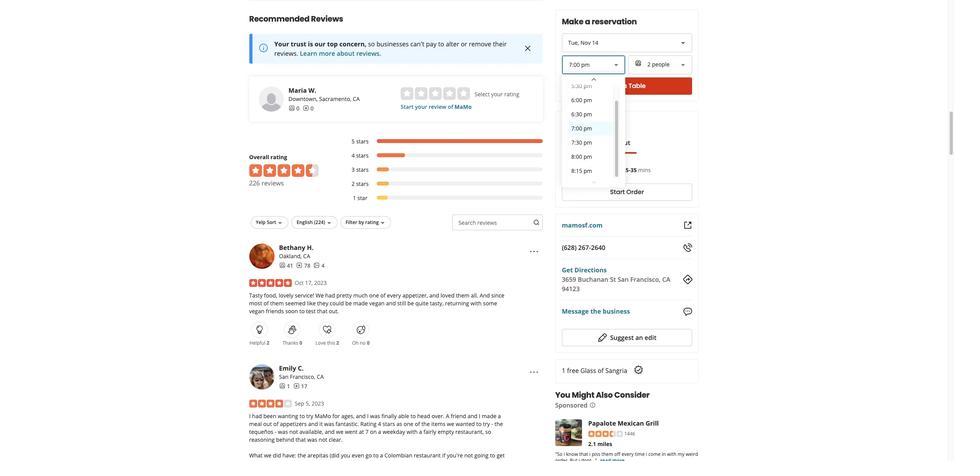 Task type: describe. For each thing, give the bounding box(es) containing it.
2023 for h.
[[314, 279, 327, 287]]

going
[[474, 452, 489, 459]]

able
[[398, 412, 409, 420]]

get directions 3659 buchanan st san francisco, ca 94123
[[562, 266, 671, 293]]

6:30 pm
[[572, 111, 592, 118]]

sep 5, 2023
[[295, 400, 324, 407]]

0 horizontal spatial in
[[616, 166, 621, 174]]

soon
[[285, 307, 298, 315]]

24 phone v2 image
[[683, 243, 692, 252]]

sort
[[265, 460, 275, 461]]

(0 reactions) element for oh no 0
[[367, 340, 370, 346]]

filter reviews by 2 stars rating element
[[344, 180, 543, 188]]

with inside "so i know that i piss them off every time i come in with my weird order. but i dont…"
[[667, 451, 677, 458]]

0 horizontal spatial them
[[270, 300, 284, 307]]

that inside the tasty food, lovely service! we had pretty much one of every appetizer, and loved them all. and since most of them seemed like they could be made vegan and still be quite tasty, returning with some vegan friends soon to test that out.
[[317, 307, 327, 315]]

1 be from the left
[[345, 300, 352, 307]]

not inside what we did have: the arepitas (did you even go to a colombian restaurant if you're not going to get some sort of arepa?), the maduros (fried sweet plantains), the crispy brussels sprouts (these wer
[[464, 452, 473, 459]]

in inside "so i know that i piss them off every time i come in with my weird order. but i dont…"
[[662, 451, 666, 458]]

delivery
[[568, 138, 593, 147]]

recommended reviews element
[[224, 0, 568, 461]]

24 chevron down v2 image
[[589, 75, 599, 84]]

service!
[[295, 292, 314, 299]]

made inside the tasty food, lovely service! we had pretty much one of every appetizer, and loved them all. and since most of them seemed like they could be made vegan and still be quite tasty, returning with some vegan friends soon to test that out.
[[353, 300, 368, 307]]

6:30 pm button
[[568, 107, 613, 122]]

yelp sort button
[[251, 216, 288, 229]]

pick
[[597, 166, 607, 174]]

16 friends v2 image for maria
[[288, 105, 295, 111]]

learn
[[300, 49, 317, 58]]

and up clear.
[[325, 428, 335, 436]]

and left "it"
[[308, 420, 318, 428]]

get directions link
[[562, 266, 607, 275]]

0 vertical spatial -
[[491, 420, 493, 428]]

mins
[[638, 166, 651, 174]]

0 horizontal spatial rating
[[271, 153, 287, 161]]

we
[[316, 292, 324, 299]]

16 friends v2 image for emily
[[279, 383, 285, 390]]

ca inside emily c. san francisco, ca
[[317, 373, 324, 381]]

24 external link v2 image
[[683, 221, 692, 230]]

you might also consider
[[555, 390, 650, 401]]

some inside what we did have: the arepitas (did you even go to a colombian restaurant if you're not going to get some sort of arepa?), the maduros (fried sweet plantains), the crispy brussels sprouts (these wer
[[249, 460, 263, 461]]

like
[[307, 300, 316, 307]]

mamosf.com link
[[562, 221, 603, 230]]

friends element for maria w.
[[288, 104, 299, 112]]

search
[[459, 219, 476, 226]]

1 horizontal spatial 2
[[336, 340, 339, 346]]

17
[[301, 383, 307, 390]]

  text field inside recommended reviews element
[[452, 215, 543, 230]]

maria w. link
[[288, 86, 316, 95]]

takeout
[[606, 138, 631, 147]]

overall rating
[[249, 153, 287, 161]]

w.
[[308, 86, 316, 95]]

filter reviews by 5 stars rating element
[[344, 138, 543, 145]]

7:30 pm button
[[568, 136, 613, 150]]

you
[[555, 390, 570, 401]]

0 vertical spatial try
[[306, 412, 313, 420]]

maria
[[288, 86, 307, 95]]

friend
[[451, 412, 466, 420]]

what we did have: the arepitas (did you even go to a colombian restaurant if you're not going to get some sort of arepa?), the maduros (fried sweet plantains), the crispy brussels sprouts (these wer
[[249, 452, 505, 461]]

had inside the tasty food, lovely service! we had pretty much one of every appetizer, and loved them all. and since most of them seemed like they could be made vegan and still be quite tasty, returning with some vegan friends soon to test that out.
[[325, 292, 335, 299]]

24 message v2 image
[[683, 307, 692, 316]]

the down head
[[421, 420, 430, 428]]

know
[[566, 451, 578, 458]]

sweet
[[354, 460, 369, 461]]

16 photos v2 image
[[314, 263, 320, 269]]

get
[[562, 266, 573, 275]]

1446
[[625, 431, 635, 437]]

clear.
[[329, 436, 343, 443]]

a inside what we did have: the arepitas (did you even go to a colombian restaurant if you're not going to get some sort of arepa?), the maduros (fried sweet plantains), the crispy brussels sprouts (these wer
[[380, 452, 383, 459]]

(no rating) image
[[401, 87, 470, 100]]

and up "wanted"
[[468, 412, 477, 420]]

meal
[[249, 420, 262, 428]]

0 vertical spatial not
[[289, 428, 298, 436]]

fantastic.
[[336, 420, 359, 428]]

one inside i had been wanting to try mamo for ages, and i was finally able to head over. a friend and i made a meal out of appetizers and it was fantastic. rating 4 stars as one of the items we wanted to try - the tequeños - was not available, and we went at 7 on a weekday with a fairly empty restaurant, so reasoning behind that was not clear.
[[404, 420, 413, 428]]

0 horizontal spatial order
[[562, 118, 584, 129]]

2.1
[[588, 441, 596, 448]]

was down available,
[[307, 436, 317, 443]]

Select a date text field
[[562, 33, 692, 52]]

select
[[475, 90, 490, 98]]

most
[[249, 300, 262, 307]]

make
[[562, 16, 584, 27]]

pm for 6:30 pm
[[584, 111, 592, 118]]

weekday
[[383, 428, 405, 436]]

might
[[572, 390, 595, 401]]

the inside "button"
[[591, 307, 601, 316]]

an
[[636, 333, 643, 342]]

table
[[629, 82, 646, 91]]

1 inside friends element
[[287, 383, 290, 390]]

4 for 4 stars
[[352, 152, 355, 159]]

2 be from the left
[[407, 300, 414, 307]]

to up appetizers
[[300, 412, 305, 420]]

16 review v2 image for maria
[[303, 105, 309, 111]]

1 horizontal spatial mamo
[[455, 103, 472, 110]]

thanks 0
[[283, 340, 302, 346]]

24 check in v2 image
[[634, 365, 643, 375]]

0 vertical spatial we
[[447, 420, 454, 428]]

emily
[[279, 364, 296, 373]]

go
[[366, 452, 372, 459]]

stars for 5 stars
[[356, 138, 369, 145]]

businesses
[[377, 40, 409, 48]]

16 review v2 image
[[293, 383, 299, 390]]

suggest
[[610, 333, 634, 342]]

was up rating
[[370, 412, 380, 420]]

some inside the tasty food, lovely service! we had pretty much one of every appetizer, and loved them all. and since most of them seemed like they could be made vegan and still be quite tasty, returning with some vegan friends soon to test that out.
[[483, 300, 497, 307]]

photo of maria w. image
[[259, 86, 284, 112]]

of right much
[[380, 292, 386, 299]]

41
[[287, 262, 293, 269]]

photo of emily c. image
[[249, 364, 274, 390]]

and left still on the bottom left of the page
[[386, 300, 396, 307]]

16 friends v2 image for bethany
[[279, 263, 285, 269]]

the down the arepitas
[[305, 460, 313, 461]]

0 horizontal spatial 2
[[267, 340, 269, 346]]

about
[[337, 49, 355, 58]]

sangria
[[606, 366, 627, 375]]

what
[[249, 452, 263, 459]]

reviews for 226 reviews
[[262, 179, 284, 187]]

16 chevron down v2 image
[[380, 220, 386, 226]]

your for select
[[491, 90, 503, 98]]

find
[[608, 82, 621, 91]]

find a table
[[608, 82, 646, 91]]

to left 'get'
[[490, 452, 495, 459]]

8:15 pm button
[[568, 164, 613, 178]]

info alert
[[249, 34, 543, 64]]

reviews element for c.
[[293, 383, 307, 390]]

every inside "so i know that i piss them off every time i come in with my weird order. but i dont…"
[[622, 451, 634, 458]]

filter by rating button
[[340, 216, 391, 229]]

of down head
[[415, 420, 420, 428]]

come
[[649, 451, 661, 458]]

rating for select your rating
[[504, 90, 519, 98]]

2 horizontal spatial 2
[[352, 180, 355, 187]]

up
[[608, 166, 615, 174]]

order.
[[555, 458, 569, 461]]

so inside so businesses can't pay to alter or remove their reviews.
[[368, 40, 375, 48]]

7:30
[[572, 139, 582, 146]]

emily c. san francisco, ca
[[279, 364, 324, 381]]

you
[[341, 452, 350, 459]]

stars for 3 stars
[[356, 166, 369, 173]]

close image
[[523, 44, 533, 53]]

bethany h. oakland, ca
[[279, 243, 314, 260]]

out
[[263, 420, 272, 428]]

i right time
[[646, 451, 647, 458]]

make a reservation
[[562, 16, 637, 27]]

to inside the tasty food, lovely service! we had pretty much one of every appetizer, and loved them all. and since most of them seemed like they could be made vegan and still be quite tasty, returning with some vegan friends soon to test that out.
[[299, 307, 305, 315]]

the down colombian
[[398, 460, 407, 461]]

oct
[[295, 279, 304, 287]]

menu image
[[529, 247, 539, 257]]

loved
[[441, 292, 455, 299]]

5
[[352, 138, 355, 145]]

tab list containing delivery
[[562, 138, 637, 154]]

pm for 8:00 pm
[[584, 153, 592, 160]]

tasty food, lovely service! we had pretty much one of every appetizer, and loved them all. and since most of them seemed like they could be made vegan and still be quite tasty, returning with some vegan friends soon to test that out.
[[249, 292, 504, 315]]

thanks
[[283, 340, 298, 346]]

san inside emily c. san francisco, ca
[[279, 373, 288, 381]]

overall
[[249, 153, 269, 161]]

remove
[[469, 40, 491, 48]]

of right review
[[448, 103, 453, 110]]

message the business button
[[562, 307, 630, 316]]

appetizer,
[[402, 292, 428, 299]]

1 vertical spatial vegan
[[249, 307, 264, 315]]

24 info v2 image
[[259, 43, 268, 53]]

sep
[[295, 400, 304, 407]]

267-
[[578, 243, 591, 252]]

it
[[319, 420, 323, 428]]

to inside so businesses can't pay to alter or remove their reviews.
[[438, 40, 444, 48]]

4 star rating image
[[249, 400, 292, 408]]

one inside the tasty food, lovely service! we had pretty much one of every appetizer, and loved them all. and since most of them seemed like they could be made vegan and still be quite tasty, returning with some vegan friends soon to test that out.
[[369, 292, 379, 299]]

i right but
[[579, 458, 580, 461]]

was up behind
[[278, 428, 288, 436]]

(224)
[[314, 219, 325, 226]]

even
[[352, 452, 364, 459]]

and up tasty,
[[429, 292, 439, 299]]

takeout tab panel
[[562, 154, 637, 157]]

much
[[353, 292, 368, 299]]

6:00 pm
[[572, 96, 592, 104]]

pm for 5:30 pm
[[584, 82, 592, 90]]

3.5 star rating image
[[588, 431, 623, 438]]

16 review v2 image for bethany
[[296, 263, 303, 269]]

start order
[[610, 188, 644, 197]]

35
[[631, 166, 637, 174]]



Task type: locate. For each thing, give the bounding box(es) containing it.
love this 2
[[316, 340, 339, 346]]

4 stars
[[352, 152, 369, 159]]

16 chevron down v2 image inside yelp sort dropdown button
[[277, 220, 283, 226]]

0 vertical spatial 2023
[[314, 279, 327, 287]]

suggest an edit button
[[562, 329, 692, 346]]

reviews. down your
[[274, 49, 298, 58]]

san down "emily"
[[279, 373, 288, 381]]

ca
[[353, 95, 360, 103], [303, 252, 310, 260], [662, 275, 671, 284], [317, 373, 324, 381]]

plantains),
[[370, 460, 397, 461]]

ca inside bethany h. oakland, ca
[[303, 252, 310, 260]]

your
[[274, 40, 289, 48]]

0 horizontal spatial francisco,
[[290, 373, 315, 381]]

head
[[417, 412, 430, 420]]

1 vertical spatial had
[[252, 412, 262, 420]]

of right out
[[273, 420, 279, 428]]

(0 reactions) element for thanks 0
[[300, 340, 302, 346]]

maria w. downtown, sacramento, ca
[[288, 86, 360, 103]]

sort
[[267, 219, 276, 226]]

that down available,
[[296, 436, 306, 443]]

reviews element down emily c. san francisco, ca
[[293, 383, 307, 390]]

0 vertical spatial that
[[317, 307, 327, 315]]

filter by rating
[[346, 219, 379, 226]]

pm right fees in the top of the page
[[584, 167, 592, 175]]

2 horizontal spatial we
[[447, 420, 454, 428]]

have:
[[282, 452, 296, 459]]

available,
[[299, 428, 323, 436]]

2 vertical spatial rating
[[365, 219, 379, 226]]

in right come
[[662, 451, 666, 458]]

pm for 7:00 pm
[[584, 125, 592, 132]]

1 horizontal spatial in
[[662, 451, 666, 458]]

4 inside i had been wanting to try mamo for ages, and i was finally able to head over. a friend and i made a meal out of appetizers and it was fantastic. rating 4 stars as one of the items we wanted to try - the tequeños - was not available, and we went at 7 on a weekday with a fairly empty restaurant, so reasoning behind that was not clear.
[[378, 420, 381, 428]]

0 vertical spatial start
[[401, 103, 414, 110]]

1 for 1 free glass of sangria
[[562, 366, 566, 375]]

0 horizontal spatial some
[[249, 460, 263, 461]]

reviews element containing 0
[[303, 104, 314, 112]]

2 vertical spatial not
[[464, 452, 473, 459]]

one right as
[[404, 420, 413, 428]]

to right able on the left of the page
[[411, 412, 416, 420]]

your left review
[[415, 103, 427, 110]]

2 vertical spatial with
[[667, 451, 677, 458]]

order food
[[562, 118, 605, 129]]

by
[[359, 219, 364, 226]]

ca up sep 5, 2023
[[317, 373, 324, 381]]

2 (0 reactions) element from the left
[[367, 340, 370, 346]]

reasoning
[[249, 436, 275, 443]]

rating inside dropdown button
[[365, 219, 379, 226]]

(2 reactions) element for helpful 2
[[267, 340, 269, 346]]

(2 reactions) element right helpful
[[267, 340, 269, 346]]

friends element containing 41
[[279, 262, 293, 270]]

1 vertical spatial that
[[296, 436, 306, 443]]

0 vertical spatial every
[[387, 292, 401, 299]]

0 horizontal spatial we
[[264, 452, 271, 459]]

16 review v2 image down downtown,
[[303, 105, 309, 111]]

time
[[635, 451, 645, 458]]

mamo right review
[[455, 103, 472, 110]]

4.5 star rating image
[[249, 164, 318, 177]]

message
[[562, 307, 589, 316]]

more
[[319, 49, 335, 58]]

stars inside filter reviews by 5 stars rating element
[[356, 138, 369, 145]]

ca inside get directions 3659 buchanan st san francisco, ca 94123
[[662, 275, 671, 284]]

reviews. down 'concern,'
[[356, 49, 381, 58]]

0 horizontal spatial your
[[415, 103, 427, 110]]

mamo up "it"
[[315, 412, 331, 420]]

(did
[[330, 452, 339, 459]]

0 horizontal spatial start
[[401, 103, 414, 110]]

1 vertical spatial so
[[485, 428, 491, 436]]

1 horizontal spatial start
[[610, 188, 625, 197]]

had up could
[[325, 292, 335, 299]]

in right up
[[616, 166, 621, 174]]

menu image
[[529, 368, 539, 377]]

(0 reactions) element right thanks
[[300, 340, 302, 346]]

reviews for search reviews
[[477, 219, 497, 226]]

made inside i had been wanting to try mamo for ages, and i was finally able to head over. a friend and i made a meal out of appetizers and it was fantastic. rating 4 stars as one of the items we wanted to try - the tequeños - was not available, and we went at 7 on a weekday with a fairly empty restaurant, so reasoning behind that was not clear.
[[482, 412, 496, 420]]

1 reviews. from the left
[[274, 49, 298, 58]]

no fees
[[562, 166, 584, 174]]

we down a at the bottom
[[447, 420, 454, 428]]

bethany h. link
[[279, 243, 314, 252]]

1 vertical spatial 16 friends v2 image
[[279, 263, 285, 269]]

2 vertical spatial that
[[579, 451, 588, 458]]

(2 reactions) element
[[267, 340, 269, 346], [336, 340, 339, 346]]

we inside what we did have: the arepitas (did you even go to a colombian restaurant if you're not going to get some sort of arepa?), the maduros (fried sweet plantains), the crispy brussels sprouts (these wer
[[264, 452, 271, 459]]

brussels
[[425, 460, 446, 461]]

2 (2 reactions) element from the left
[[336, 340, 339, 346]]

reviews.
[[274, 49, 298, 58], [356, 49, 381, 58]]

0 horizontal spatial so
[[368, 40, 375, 48]]

be down pretty
[[345, 300, 352, 307]]

or
[[461, 40, 467, 48]]

16 chevron down v2 image for (224)
[[326, 220, 332, 226]]

4 pm from the top
[[584, 125, 592, 132]]

reviews element
[[303, 104, 314, 112], [296, 262, 310, 270], [293, 383, 307, 390]]

2 horizontal spatial 4
[[378, 420, 381, 428]]

0 vertical spatial friends element
[[288, 104, 299, 112]]

2 reviews. from the left
[[356, 49, 381, 58]]

filter reviews by 4 stars rating element
[[344, 152, 543, 160]]

reviews element for w.
[[303, 104, 314, 112]]

16 chevron down v2 image right (224)
[[326, 220, 332, 226]]

sponsored
[[555, 401, 588, 410]]

c.
[[298, 364, 304, 373]]

oakland,
[[279, 252, 302, 260]]

pm right 8:00
[[584, 153, 592, 160]]

16 friends v2 image left '41'
[[279, 263, 285, 269]]

0 horizontal spatial (0 reactions) element
[[300, 340, 302, 346]]

food
[[586, 118, 605, 129]]

1 star
[[353, 194, 367, 202]]

ca inside maria w. downtown, sacramento, ca
[[353, 95, 360, 103]]

with inside the tasty food, lovely service! we had pretty much one of every appetizer, and loved them all. and since most of them seemed like they could be made vegan and still be quite tasty, returning with some vegan friends soon to test that out.
[[471, 300, 482, 307]]

rating for filter by rating
[[365, 219, 379, 226]]

search image
[[533, 219, 540, 226]]

rating element
[[401, 87, 470, 100]]

4 for 4
[[321, 262, 325, 269]]

one right much
[[369, 292, 379, 299]]

of down did
[[276, 460, 282, 461]]

0 vertical spatial order
[[562, 118, 584, 129]]

not up (these
[[464, 452, 473, 459]]

0 horizontal spatial -
[[275, 428, 277, 436]]

1 i from the left
[[249, 412, 251, 420]]

0 vertical spatial francisco,
[[631, 275, 661, 284]]

1 vertical spatial with
[[407, 428, 418, 436]]

had inside i had been wanting to try mamo for ages, and i was finally able to head over. a friend and i made a meal out of appetizers and it was fantastic. rating 4 stars as one of the items we wanted to try - the tequeños - was not available, and we went at 7 on a weekday with a fairly empty restaurant, so reasoning behind that was not clear.
[[252, 412, 262, 420]]

rating right select
[[504, 90, 519, 98]]

1 16 chevron down v2 image from the left
[[277, 220, 283, 226]]

94123
[[562, 285, 580, 293]]

0 vertical spatial so
[[368, 40, 375, 48]]

emily c. link
[[279, 364, 304, 373]]

1 vertical spatial try
[[483, 420, 490, 428]]

ca right sacramento,
[[353, 95, 360, 103]]

2.1 miles
[[588, 441, 612, 448]]

stars inside filter reviews by 3 stars rating element
[[356, 166, 369, 173]]

made up the 'restaurant,'
[[482, 412, 496, 420]]

0 horizontal spatial reviews
[[262, 179, 284, 187]]

friends element containing 1
[[279, 383, 290, 390]]

try up the 'restaurant,'
[[483, 420, 490, 428]]

2 vertical spatial 1
[[287, 383, 290, 390]]

2 down 3
[[352, 180, 355, 187]]

0 horizontal spatial with
[[407, 428, 418, 436]]

try down sep 5, 2023
[[306, 412, 313, 420]]

1 horizontal spatial reviews.
[[356, 49, 381, 58]]

on
[[370, 428, 377, 436]]

friends element down downtown,
[[288, 104, 299, 112]]

6 pm from the top
[[584, 153, 592, 160]]

start
[[401, 103, 414, 110], [610, 188, 625, 197]]

- up behind
[[275, 428, 277, 436]]

1 horizontal spatial every
[[622, 451, 634, 458]]

4 right rating
[[378, 420, 381, 428]]

16 friends v2 image
[[288, 105, 295, 111], [279, 263, 285, 269], [279, 383, 285, 390]]

1 vertical spatial made
[[482, 412, 496, 420]]

rating up '4.5 star rating' image
[[271, 153, 287, 161]]

to right pay
[[438, 40, 444, 48]]

concern,
[[339, 40, 366, 48]]

1 vertical spatial -
[[275, 428, 277, 436]]

3
[[352, 166, 355, 173]]

2023 right 17, on the left of page
[[314, 279, 327, 287]]

0 horizontal spatial not
[[289, 428, 298, 436]]

of down food, at the left of page
[[264, 300, 269, 307]]

5 star rating image
[[249, 279, 292, 287]]

0 horizontal spatial try
[[306, 412, 313, 420]]

2 horizontal spatial that
[[579, 451, 588, 458]]

1 left the star
[[353, 194, 356, 202]]

no
[[562, 166, 570, 174]]

1 (2 reactions) element from the left
[[267, 340, 269, 346]]

0 horizontal spatial every
[[387, 292, 401, 299]]

restaurant
[[414, 452, 441, 459]]

to left the test
[[299, 307, 305, 315]]

papalote
[[588, 419, 616, 428]]

the right message
[[591, 307, 601, 316]]

every inside the tasty food, lovely service! we had pretty much one of every appetizer, and loved them all. and since most of them seemed like they could be made vegan and still be quite tasty, returning with some vegan friends soon to test that out.
[[387, 292, 401, 299]]

with left 'fairly'
[[407, 428, 418, 436]]

2 16 chevron down v2 image from the left
[[326, 220, 332, 226]]

7:00
[[572, 125, 582, 132]]

reviews element containing 78
[[296, 262, 310, 270]]

1 vertical spatial in
[[662, 451, 666, 458]]

1 vertical spatial one
[[404, 420, 413, 428]]

we
[[447, 420, 454, 428], [336, 428, 343, 436], [264, 452, 271, 459]]

my
[[678, 451, 685, 458]]

the up arepa?),
[[298, 452, 306, 459]]

ca down h.
[[303, 252, 310, 260]]

them
[[456, 292, 469, 299], [270, 300, 284, 307], [602, 451, 613, 458]]

2 horizontal spatial i
[[479, 412, 480, 420]]

every up still on the bottom left of the page
[[387, 292, 401, 299]]

pretty
[[336, 292, 352, 299]]

None field
[[629, 55, 692, 74], [563, 56, 625, 74], [629, 55, 692, 74], [563, 56, 625, 74]]

start inside recommended reviews element
[[401, 103, 414, 110]]

san inside get directions 3659 buchanan st san francisco, ca 94123
[[618, 275, 629, 284]]

4 inside photos element
[[321, 262, 325, 269]]

1 horizontal spatial (2 reactions) element
[[336, 340, 339, 346]]

friends element for emily c.
[[279, 383, 290, 390]]

i left piss
[[590, 451, 591, 458]]

0 vertical spatial your
[[491, 90, 503, 98]]

francisco,
[[631, 275, 661, 284], [290, 373, 315, 381]]

stars right the '5'
[[356, 138, 369, 145]]

7 pm from the top
[[584, 167, 592, 175]]

your for start
[[415, 103, 427, 110]]

reviews right search
[[477, 219, 497, 226]]

your right select
[[491, 90, 503, 98]]

this
[[327, 340, 335, 346]]

vegan left still on the bottom left of the page
[[369, 300, 385, 307]]

try
[[306, 412, 313, 420], [483, 420, 490, 428]]

love
[[316, 340, 326, 346]]

friends element
[[288, 104, 299, 112], [279, 262, 293, 270], [279, 383, 290, 390]]

friends element containing 0
[[288, 104, 299, 112]]

1 left free
[[562, 366, 566, 375]]

1 horizontal spatial not
[[319, 436, 327, 443]]

1 horizontal spatial your
[[491, 90, 503, 98]]

0 vertical spatial san
[[618, 275, 629, 284]]

2 horizontal spatial not
[[464, 452, 473, 459]]

0 horizontal spatial reviews.
[[274, 49, 298, 58]]

some down "what"
[[249, 460, 263, 461]]

stars for 2 stars
[[356, 180, 369, 187]]

1 vertical spatial francisco,
[[290, 373, 315, 381]]

1 for 1 star
[[353, 194, 356, 202]]

and
[[429, 292, 439, 299], [386, 300, 396, 307], [356, 412, 366, 420], [468, 412, 477, 420], [308, 420, 318, 428], [325, 428, 335, 436]]

0 vertical spatial vegan
[[369, 300, 385, 307]]

of right glass
[[598, 366, 604, 375]]

2 vertical spatial we
[[264, 452, 271, 459]]

start left review
[[401, 103, 414, 110]]

1 horizontal spatial order
[[627, 188, 644, 197]]

so inside i had been wanting to try mamo for ages, and i was finally able to head over. a friend and i made a meal out of appetizers and it was fantastic. rating 4 stars as one of the items we wanted to try - the tequeños - was not available, and we went at 7 on a weekday with a fairly empty restaurant, so reasoning behind that was not clear.
[[485, 428, 491, 436]]

2 vertical spatial 4
[[378, 420, 381, 428]]

2 horizontal spatial with
[[667, 451, 677, 458]]

(628) 267-2640
[[562, 243, 606, 252]]

them up returning
[[456, 292, 469, 299]]

to up the 'restaurant,'
[[476, 420, 482, 428]]

with inside i had been wanting to try mamo for ages, and i was finally able to head over. a friend and i made a meal out of appetizers and it was fantastic. rating 4 stars as one of the items we wanted to try - the tequeños - was not available, and we went at 7 on a weekday with a fairly empty restaurant, so reasoning behind that was not clear.
[[407, 428, 418, 436]]

off
[[615, 451, 621, 458]]

stars right 3
[[356, 166, 369, 173]]

not down appetizers
[[289, 428, 298, 436]]

0 horizontal spatial (2 reactions) element
[[267, 340, 269, 346]]

8:15
[[572, 167, 582, 175]]

stars inside i had been wanting to try mamo for ages, and i was finally able to head over. a friend and i made a meal out of appetizers and it was fantastic. rating 4 stars as one of the items we wanted to try - the tequeños - was not available, and we went at 7 on a weekday with a fairly empty restaurant, so reasoning behind that was not clear.
[[383, 420, 395, 428]]

order inside button
[[627, 188, 644, 197]]

tab list
[[562, 138, 637, 154]]

2023 for c.
[[312, 400, 324, 407]]

3 pm from the top
[[584, 111, 592, 118]]

8:00 pm button
[[568, 150, 613, 164]]

i up the 'restaurant,'
[[479, 412, 480, 420]]

2023 right 5,
[[312, 400, 324, 407]]

mamo inside i had been wanting to try mamo for ages, and i was finally able to head over. a friend and i made a meal out of appetizers and it was fantastic. rating 4 stars as one of the items we wanted to try - the tequeños - was not available, and we went at 7 on a weekday with a fairly empty restaurant, so reasoning behind that was not clear.
[[315, 412, 331, 420]]

so
[[368, 40, 375, 48], [485, 428, 491, 436]]

1 horizontal spatial 4
[[352, 152, 355, 159]]

1 horizontal spatial francisco,
[[631, 275, 661, 284]]

to
[[438, 40, 444, 48], [299, 307, 305, 315], [300, 412, 305, 420], [411, 412, 416, 420], [476, 420, 482, 428], [373, 452, 379, 459], [490, 452, 495, 459]]

stars inside filter reviews by 4 stars rating element
[[356, 152, 369, 159]]

16 chevron down v2 image for sort
[[277, 220, 283, 226]]

0 vertical spatial in
[[616, 166, 621, 174]]

1 horizontal spatial -
[[491, 420, 493, 428]]

16 friends v2 image down downtown,
[[288, 105, 295, 111]]

i right "so on the bottom
[[564, 451, 565, 458]]

1 vertical spatial 16 review v2 image
[[296, 263, 303, 269]]

san right st on the bottom right of page
[[618, 275, 629, 284]]

stars inside filter reviews by 2 stars rating element
[[356, 180, 369, 187]]

made down much
[[353, 300, 368, 307]]

(2 reactions) element right this
[[336, 340, 339, 346]]

start order button
[[562, 184, 692, 201]]

(0 reactions) element
[[300, 340, 302, 346], [367, 340, 370, 346]]

1 horizontal spatial vegan
[[369, 300, 385, 307]]

filter reviews by 3 stars rating element
[[344, 166, 543, 174]]

stars down finally
[[383, 420, 395, 428]]

2 i from the left
[[367, 412, 369, 420]]

5 stars
[[352, 138, 369, 145]]

1 vertical spatial reviews element
[[296, 262, 310, 270]]

1 horizontal spatial we
[[336, 428, 343, 436]]

0 vertical spatial 16 friends v2 image
[[288, 105, 295, 111]]

could
[[330, 300, 344, 307]]

pm inside button
[[584, 96, 592, 104]]

can't
[[410, 40, 424, 48]]

stars for 4 stars
[[356, 152, 369, 159]]

that inside i had been wanting to try mamo for ages, and i was finally able to head over. a friend and i made a meal out of appetizers and it was fantastic. rating 4 stars as one of the items we wanted to try - the tequeños - was not available, and we went at 7 on a weekday with a fairly empty restaurant, so reasoning behind that was not clear.
[[296, 436, 306, 443]]

1 vertical spatial 2023
[[312, 400, 324, 407]]

photos element
[[314, 262, 325, 270]]

francisco, inside get directions 3659 buchanan st san francisco, ca 94123
[[631, 275, 661, 284]]

0 horizontal spatial mamo
[[315, 412, 331, 420]]

(2 reactions) element for love this 2
[[336, 340, 339, 346]]

fees
[[571, 166, 584, 174]]

7:00 pm
[[572, 125, 592, 132]]

16 friends v2 image left 16 review v2 image
[[279, 383, 285, 390]]

them up friends
[[270, 300, 284, 307]]

2640
[[591, 243, 606, 252]]

to right go
[[373, 452, 379, 459]]

2 horizontal spatial 1
[[562, 366, 566, 375]]

reviews element containing 17
[[293, 383, 307, 390]]

learn more about reviews. link
[[300, 49, 381, 58]]

16 review v2 image left 78
[[296, 263, 303, 269]]

None radio
[[401, 87, 413, 100], [443, 87, 456, 100], [401, 87, 413, 100], [443, 87, 456, 100]]

and up rating
[[356, 412, 366, 420]]

reviews. inside so businesses can't pay to alter or remove their reviews.
[[274, 49, 298, 58]]

2 horizontal spatial them
[[602, 451, 613, 458]]

tasty,
[[430, 300, 444, 307]]

the up 'get'
[[495, 420, 503, 428]]

free
[[567, 366, 579, 375]]

0
[[296, 104, 299, 112], [310, 104, 314, 112], [300, 340, 302, 346], [367, 340, 370, 346]]

them inside "so i know that i piss them off every time i come in with my weird order. but i dont…"
[[602, 451, 613, 458]]

3 i from the left
[[479, 412, 480, 420]]

1 vertical spatial friends element
[[279, 262, 293, 270]]

filter reviews by 1 star rating element
[[344, 194, 543, 202]]

we up clear.
[[336, 428, 343, 436]]

start for start order
[[610, 188, 625, 197]]

0 horizontal spatial vegan
[[249, 307, 264, 315]]

that inside "so i know that i piss them off every time i come in with my weird order. but i dont…"
[[579, 451, 588, 458]]

photo of bethany h. image
[[249, 244, 274, 269]]

1 vertical spatial not
[[319, 436, 327, 443]]

2 vertical spatial them
[[602, 451, 613, 458]]

None radio
[[415, 87, 427, 100], [429, 87, 442, 100], [457, 87, 470, 100], [415, 87, 427, 100], [429, 87, 442, 100], [457, 87, 470, 100]]

1 horizontal spatial had
[[325, 292, 335, 299]]

1 horizontal spatial one
[[404, 420, 413, 428]]

papalote mexican grill image
[[555, 420, 582, 446]]

0 vertical spatial mamo
[[455, 103, 472, 110]]

of inside what we did have: the arepitas (did you even go to a colombian restaurant if you're not going to get some sort of arepa?), the maduros (fried sweet plantains), the crispy brussels sprouts (these wer
[[276, 460, 282, 461]]

1 pm from the top
[[584, 82, 592, 90]]

start for start your review of mamo
[[401, 103, 414, 110]]

4 right 16 photos v2
[[321, 262, 325, 269]]

226
[[249, 179, 260, 187]]

stars up the star
[[356, 180, 369, 187]]

0 vertical spatial 4
[[352, 152, 355, 159]]

yelp sort
[[256, 219, 276, 226]]

pm for 7:30 pm
[[584, 139, 592, 146]]

2 vertical spatial friends element
[[279, 383, 290, 390]]

reviews
[[311, 13, 343, 24]]

food,
[[264, 292, 277, 299]]

16 chevron down v2 image
[[277, 220, 283, 226], [326, 220, 332, 226]]

reviews element for h.
[[296, 262, 310, 270]]

2 right this
[[336, 340, 339, 346]]

i up rating
[[367, 412, 369, 420]]

friends element for bethany h.
[[279, 262, 293, 270]]

1 horizontal spatial try
[[483, 420, 490, 428]]

1 left 16 review v2 image
[[287, 383, 290, 390]]

0 vertical spatial had
[[325, 292, 335, 299]]

24 directions v2 image
[[683, 275, 692, 284]]

5 pm from the top
[[584, 139, 592, 146]]

16 chevron down v2 image inside english (224) popup button
[[326, 220, 332, 226]]

they
[[317, 300, 328, 307]]

with down all.
[[471, 300, 482, 307]]

was right "it"
[[324, 420, 334, 428]]

0 horizontal spatial had
[[252, 412, 262, 420]]

1 vertical spatial we
[[336, 428, 343, 436]]

pm right '6:30'
[[584, 111, 592, 118]]

1 vertical spatial 1
[[562, 366, 566, 375]]

pm for 6:00 pm
[[584, 96, 592, 104]]

friends element left 16 review v2 image
[[279, 383, 290, 390]]

8:00
[[572, 153, 582, 160]]

0 vertical spatial some
[[483, 300, 497, 307]]

7:30 pm
[[572, 139, 592, 146]]

rating left 16 chevron down v2 image
[[365, 219, 379, 226]]

1 horizontal spatial be
[[407, 300, 414, 307]]

2 pm from the top
[[584, 96, 592, 104]]

1 vertical spatial every
[[622, 451, 634, 458]]

1 horizontal spatial 16 chevron down v2 image
[[326, 220, 332, 226]]

san
[[618, 275, 629, 284], [279, 373, 288, 381]]

fairly
[[424, 428, 436, 436]]

16 review v2 image
[[303, 105, 309, 111], [296, 263, 303, 269]]

that right but
[[579, 451, 588, 458]]

also
[[596, 390, 613, 401]]

(0 reactions) element right "no"
[[367, 340, 370, 346]]

suggest an edit
[[610, 333, 657, 342]]

pm right 6:00
[[584, 96, 592, 104]]

16 info v2 image
[[589, 403, 596, 409]]

francisco, inside emily c. san francisco, ca
[[290, 373, 315, 381]]

pm right 7:30
[[584, 139, 592, 146]]

pm for 8:15 pm
[[584, 167, 592, 175]]

1 horizontal spatial them
[[456, 292, 469, 299]]

0 vertical spatial made
[[353, 300, 368, 307]]

2 vertical spatial 16 friends v2 image
[[279, 383, 285, 390]]

0 horizontal spatial one
[[369, 292, 379, 299]]

pm right "7:00"
[[584, 125, 592, 132]]

ages,
[[341, 412, 354, 420]]

5,
[[306, 400, 310, 407]]

0 horizontal spatial be
[[345, 300, 352, 307]]

of
[[448, 103, 453, 110], [380, 292, 386, 299], [264, 300, 269, 307], [598, 366, 604, 375], [273, 420, 279, 428], [415, 420, 420, 428], [276, 460, 282, 461]]

start inside start order button
[[610, 188, 625, 197]]

  text field
[[452, 215, 543, 230]]

1 (0 reactions) element from the left
[[300, 340, 302, 346]]

24 pencil v2 image
[[598, 333, 607, 342]]



Task type: vqa. For each thing, say whether or not it's contained in the screenshot.
C. 2023
yes



